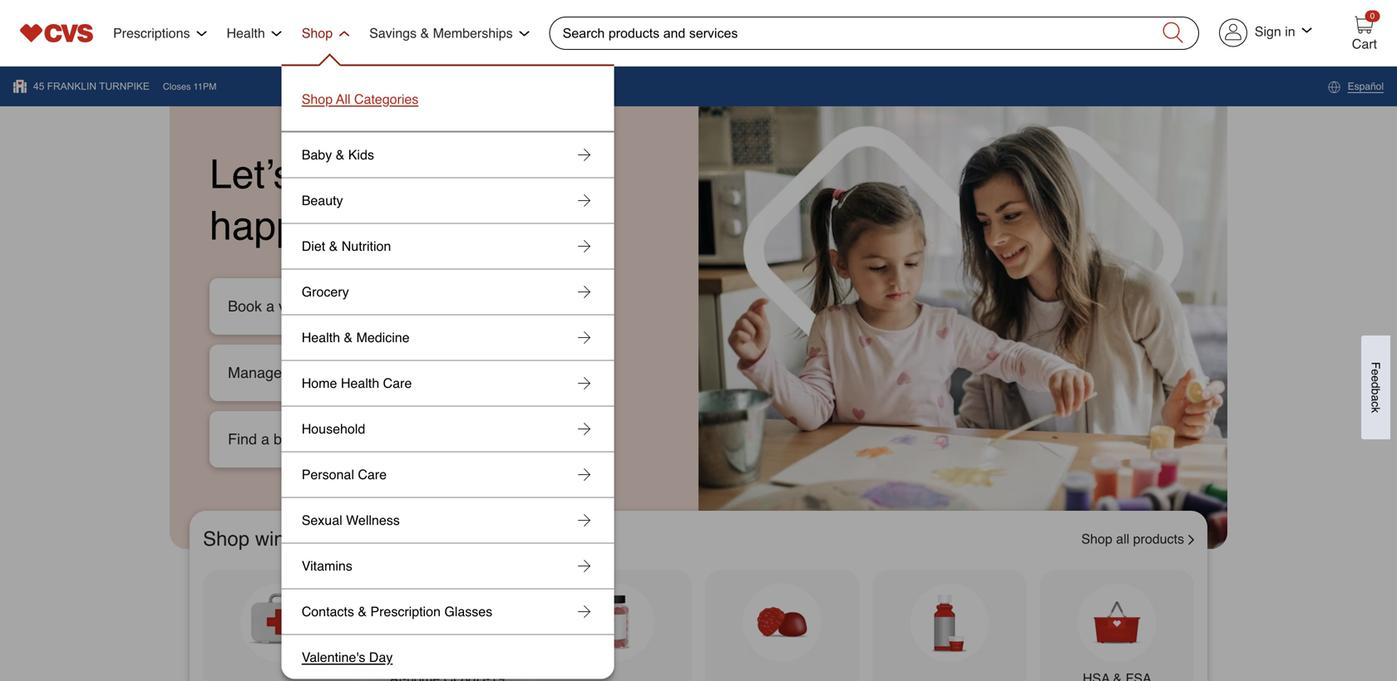 Task type: vqa. For each thing, say whether or not it's contained in the screenshot.
the 'shop winter wellness essentials'
yes



Task type: locate. For each thing, give the bounding box(es) containing it.
medicine
[[356, 330, 410, 346]]

0 vertical spatial health
[[302, 330, 340, 346]]

vitamins button
[[285, 544, 611, 589]]

shop for shop
[[302, 25, 333, 41]]

& inside the contacts & prescription glasses button
[[358, 605, 367, 620]]

care down medicine
[[383, 376, 412, 391]]

& inside diet & nutrition button
[[329, 239, 338, 254]]

f e e d b a c k button
[[1361, 336, 1390, 440]]

health & medicine button
[[285, 316, 611, 360]]

shop inside dropdown button
[[302, 25, 333, 41]]

day
[[369, 650, 393, 666]]

shop button
[[302, 23, 349, 44]]

shop all products link
[[1081, 530, 1194, 550]]

all
[[336, 91, 350, 107]]

1 vertical spatial care
[[358, 467, 387, 483]]

kids
[[348, 147, 374, 163]]

shop
[[302, 25, 333, 41], [302, 91, 333, 107], [203, 528, 250, 551], [1081, 532, 1112, 547]]

e up d
[[1369, 369, 1383, 376]]

beauty
[[302, 193, 343, 208]]

& right diet
[[329, 239, 338, 254]]

e up b
[[1369, 376, 1383, 382]]

k
[[1369, 408, 1383, 414]]

& for contacts
[[358, 605, 367, 620]]

0 vertical spatial care
[[383, 376, 412, 391]]

book
[[228, 298, 262, 315]]

health inside 'button'
[[341, 376, 379, 391]]

let's make healthier happen together
[[210, 152, 566, 249]]

household button
[[285, 407, 611, 452]]

vitamins
[[302, 559, 352, 574]]

1 vertical spatial a
[[1369, 395, 1383, 402]]

a right find
[[261, 431, 269, 448]]

0
[[1370, 11, 1375, 21]]

2 vertical spatial a
[[261, 431, 269, 448]]

0 horizontal spatial health
[[302, 330, 340, 346]]

shop all categories link
[[285, 81, 611, 118]]

healthier
[[413, 152, 566, 198]]

1 horizontal spatial health
[[341, 376, 379, 391]]

11pm
[[193, 81, 217, 92]]

shop winter wellness essentials
[[203, 528, 485, 551]]

a right book
[[266, 298, 274, 315]]

b
[[1369, 389, 1383, 395]]

& right "contacts"
[[358, 605, 367, 620]]

manage
[[228, 365, 282, 382]]

& left kids
[[336, 147, 345, 163]]

1 vertical spatial health
[[341, 376, 379, 391]]

shop for shop all categories
[[302, 91, 333, 107]]

shop for shop all products
[[1081, 532, 1112, 547]]

book a vaccination link
[[210, 279, 603, 335]]

care right personal
[[358, 467, 387, 483]]

baby & kids button
[[285, 133, 611, 178]]

e
[[1369, 369, 1383, 376], [1369, 376, 1383, 382]]

turnpike
[[99, 81, 150, 92]]

prescriptions
[[347, 365, 432, 382]]

health & medicine
[[302, 330, 410, 346]]

f e e d b a c k
[[1369, 362, 1383, 414]]

& inside health & medicine button
[[344, 330, 353, 346]]

provider
[[373, 431, 428, 448]]

personal care button
[[285, 453, 611, 498]]

together
[[354, 203, 500, 249]]

health
[[302, 330, 340, 346], [341, 376, 379, 391]]

household
[[302, 422, 365, 437]]

1 e from the top
[[1369, 369, 1383, 376]]

grocery
[[302, 284, 349, 300]]

a
[[266, 298, 274, 315], [1369, 395, 1383, 402], [261, 431, 269, 448]]

baby
[[302, 147, 332, 163]]

shop for shop winter wellness essentials
[[203, 528, 250, 551]]

manage and refill prescriptions
[[228, 365, 432, 382]]

care
[[383, 376, 412, 391], [358, 467, 387, 483]]

0 vertical spatial a
[[266, 298, 274, 315]]

a up k
[[1369, 395, 1383, 402]]

shop all categories
[[302, 91, 419, 107]]

home health care button
[[285, 361, 611, 406]]

& left medicine
[[344, 330, 353, 346]]

closes
[[163, 81, 191, 92]]

&
[[336, 147, 345, 163], [329, 239, 338, 254], [344, 330, 353, 346], [358, 605, 367, 620]]

make
[[304, 152, 402, 198]]

franklin
[[47, 81, 96, 92]]

& inside baby & kids button
[[336, 147, 345, 163]]

care inside home health care 'button'
[[383, 376, 412, 391]]

beauty button
[[285, 178, 611, 223]]

d
[[1369, 382, 1383, 389]]

glasses
[[444, 605, 492, 620]]



Task type: describe. For each thing, give the bounding box(es) containing it.
sexual
[[302, 513, 342, 528]]

find a board-certified provider
[[228, 431, 428, 448]]

Search CVS search field
[[549, 17, 1199, 50]]

and
[[286, 365, 311, 382]]

shop all products
[[1081, 532, 1184, 547]]

grocery button
[[285, 270, 611, 315]]

español
[[1348, 81, 1384, 92]]

™
[[500, 207, 522, 233]]

contacts
[[302, 605, 354, 620]]

contacts & prescription glasses button
[[285, 590, 611, 635]]

closes 11pm
[[163, 81, 217, 92]]

nutrition
[[342, 239, 391, 254]]

happen
[[210, 203, 343, 249]]

manage and refill prescriptions link
[[210, 345, 603, 402]]

personal
[[302, 467, 354, 483]]

a inside button
[[1369, 395, 1383, 402]]

main navigation
[[93, 23, 614, 682]]

f
[[1369, 362, 1383, 369]]

c
[[1369, 402, 1383, 408]]

certified
[[317, 431, 369, 448]]

home health care
[[302, 376, 412, 391]]

book a vaccination
[[228, 298, 354, 315]]

& for baby
[[336, 147, 345, 163]]

refill
[[315, 365, 343, 382]]

all
[[1116, 532, 1129, 547]]

& for diet
[[329, 239, 338, 254]]

products
[[1133, 532, 1184, 547]]

find
[[228, 431, 257, 448]]

español link
[[1328, 78, 1384, 95]]

a for book a vaccination
[[266, 298, 274, 315]]

essentials
[[396, 528, 485, 551]]

baby & kids
[[302, 147, 374, 163]]

personal care
[[302, 467, 387, 483]]

sexual wellness
[[302, 513, 400, 528]]

a for find a board-certified provider
[[261, 431, 269, 448]]

& for health
[[344, 330, 353, 346]]

45
[[33, 81, 44, 92]]

winter
[[255, 528, 308, 551]]

valentine's day
[[302, 650, 393, 666]]

care inside 'personal care' button
[[358, 467, 387, 483]]

contacts & prescription glasses
[[302, 605, 492, 620]]

45 franklin turnpike
[[33, 81, 150, 92]]

a mother watches her young daughter as she learns to paint. image
[[699, 106, 1227, 550]]

prescription
[[370, 605, 441, 620]]

diet
[[302, 239, 325, 254]]

2 e from the top
[[1369, 376, 1383, 382]]

find a board-certified provider link
[[210, 412, 603, 468]]

valentine's
[[302, 650, 365, 666]]

sexual wellness button
[[285, 499, 611, 543]]

categories
[[354, 91, 419, 107]]

wellness
[[314, 528, 390, 551]]

home
[[302, 376, 337, 391]]

vaccination
[[279, 298, 354, 315]]

diet & nutrition
[[302, 239, 391, 254]]

wellness
[[346, 513, 400, 528]]

board-
[[274, 431, 317, 448]]

valentine's day link
[[285, 636, 611, 681]]

health inside button
[[302, 330, 340, 346]]

let's
[[210, 152, 293, 198]]

45 franklin turnpike button
[[20, 79, 150, 94]]

diet & nutrition button
[[285, 224, 611, 269]]

cart
[[1352, 36, 1377, 52]]



